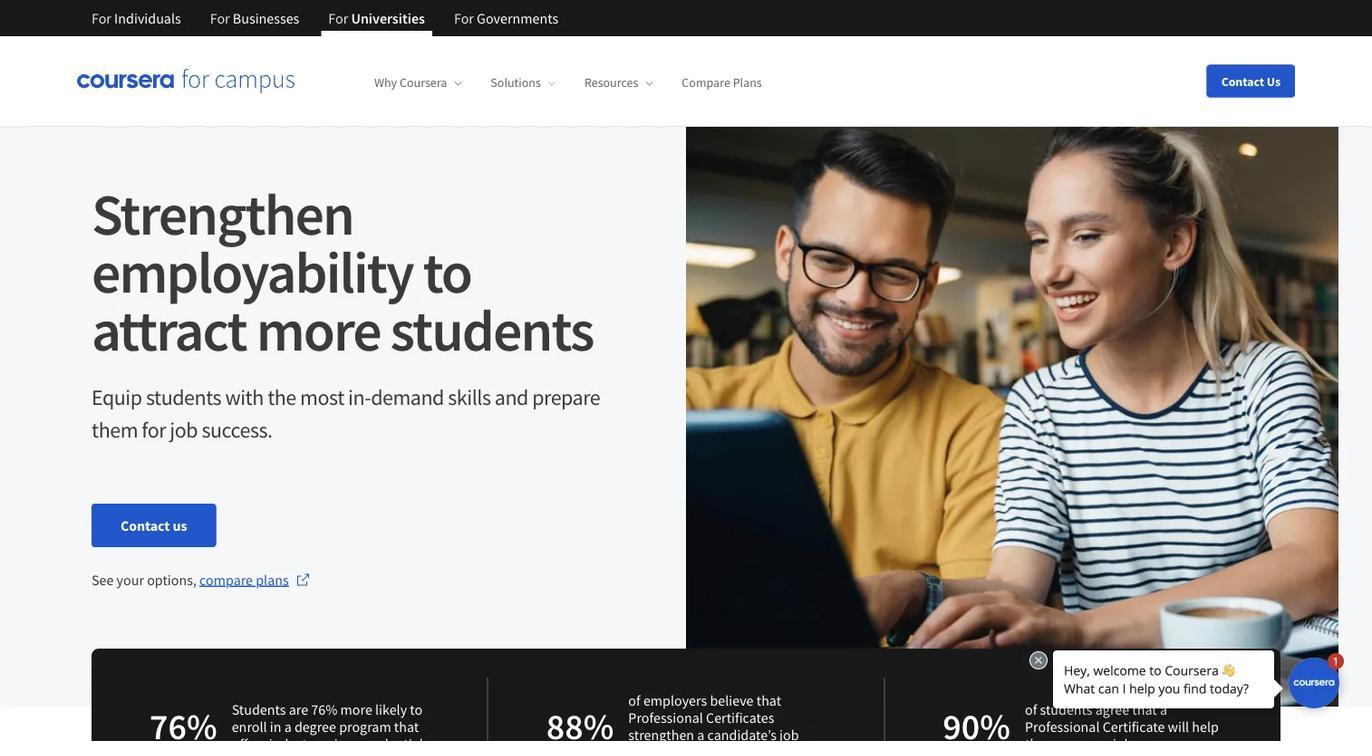 Task type: describe. For each thing, give the bounding box(es) containing it.
prepare
[[532, 383, 600, 411]]

resources
[[585, 75, 638, 91]]

for individuals
[[92, 9, 181, 27]]

them inside equip students with the most in-demand skills and prepare them for job success.
[[92, 416, 138, 443]]

students for equip students with the most in-demand skills and prepare them for job success.
[[146, 383, 221, 411]]

a inside of employers believe that professional certificates strengthen a candidate's j
[[697, 726, 705, 741]]

students inside "strengthen employability to attract more students"
[[390, 293, 593, 366]]

strengthen employability to attract more students
[[92, 177, 593, 366]]

more inside students are 76% more likely to enroll in a degree program that offers industry micro-credentials
[[340, 701, 372, 719]]

attract
[[92, 293, 246, 366]]

contact us
[[1221, 73, 1281, 89]]

offers
[[232, 735, 266, 741]]

compare
[[199, 571, 253, 589]]

employability
[[92, 235, 413, 308]]

and
[[495, 383, 528, 411]]

76%
[[311, 701, 337, 719]]

businesses
[[233, 9, 299, 27]]

for for universities
[[328, 9, 348, 27]]

for governments
[[454, 9, 558, 27]]

employers
[[643, 692, 707, 710]]

more inside "strengthen employability to attract more students"
[[256, 293, 380, 366]]

compare
[[682, 75, 730, 91]]

compare plans
[[199, 571, 289, 589]]

credentials
[[362, 735, 429, 741]]

professional inside of students agree that a professional certificate will help them secure a job
[[1025, 718, 1100, 736]]

students
[[232, 701, 286, 719]]

contact us button
[[1207, 65, 1295, 97]]

most
[[300, 383, 344, 411]]

solutions link
[[491, 75, 556, 91]]

coursera for campus image
[[77, 69, 295, 94]]

students are 76% more likely to enroll in a degree program that offers industry micro-credentials
[[232, 701, 429, 741]]

likely
[[375, 701, 407, 719]]

plans
[[733, 75, 762, 91]]

enroll
[[232, 718, 267, 736]]

candidate's
[[707, 726, 777, 741]]

in
[[270, 718, 281, 736]]

that for believe
[[757, 692, 781, 710]]

of students agree that a professional certificate will help them secure a job
[[1025, 701, 1219, 741]]

for businesses
[[210, 9, 299, 27]]

a right secure
[[1103, 735, 1110, 741]]

certificates
[[706, 709, 774, 727]]

are
[[289, 701, 308, 719]]

individuals
[[114, 9, 181, 27]]

with
[[225, 383, 264, 411]]

the
[[267, 383, 296, 411]]

compare plans link
[[682, 75, 762, 91]]

coursera
[[400, 75, 447, 91]]

to inside students are 76% more likely to enroll in a degree program that offers industry micro-credentials
[[410, 701, 423, 719]]

agree
[[1096, 701, 1129, 719]]

compare plans
[[682, 75, 762, 91]]

for for businesses
[[210, 9, 230, 27]]

for universities
[[328, 9, 425, 27]]

equip
[[92, 383, 142, 411]]

to inside "strengthen employability to attract more students"
[[423, 235, 471, 308]]

of for of employers believe that professional certificates strengthen a candidate's j
[[628, 692, 641, 710]]

see
[[92, 571, 114, 589]]

contact us
[[121, 517, 187, 535]]

universities
[[351, 9, 425, 27]]

solutions
[[491, 75, 541, 91]]

of for of students agree that a professional certificate will help them secure a job
[[1025, 701, 1037, 719]]

strengthen
[[92, 177, 354, 250]]

believe
[[710, 692, 754, 710]]

secure
[[1060, 735, 1100, 741]]

for for individuals
[[92, 9, 111, 27]]

program
[[339, 718, 391, 736]]

industry
[[269, 735, 319, 741]]

contact us link
[[92, 504, 216, 547]]

students for of students agree that a professional certificate will help them secure a job
[[1040, 701, 1093, 719]]

why coursera
[[374, 75, 447, 91]]



Task type: locate. For each thing, give the bounding box(es) containing it.
for for governments
[[454, 9, 474, 27]]

1 vertical spatial to
[[410, 701, 423, 719]]

more
[[256, 293, 380, 366], [340, 701, 372, 719]]

students up secure
[[1040, 701, 1093, 719]]

more up most
[[256, 293, 380, 366]]

that for agree
[[1132, 701, 1157, 719]]

job inside of students agree that a professional certificate will help them secure a job
[[1113, 735, 1132, 741]]

of left employers
[[628, 692, 641, 710]]

job right "for"
[[170, 416, 198, 443]]

2 horizontal spatial that
[[1132, 701, 1157, 719]]

contact
[[1221, 73, 1264, 89], [121, 517, 170, 535]]

0 horizontal spatial contact
[[121, 517, 170, 535]]

for left businesses
[[210, 9, 230, 27]]

strengthen
[[628, 726, 694, 741]]

of
[[628, 692, 641, 710], [1025, 701, 1037, 719]]

job for a
[[1113, 735, 1132, 741]]

job down agree
[[1113, 735, 1132, 741]]

professional
[[628, 709, 703, 727], [1025, 718, 1100, 736]]

equip students with the most in-demand skills and prepare them for job success.
[[92, 383, 600, 443]]

that right the believe
[[757, 692, 781, 710]]

students up "for"
[[146, 383, 221, 411]]

them
[[92, 416, 138, 443], [1025, 735, 1057, 741]]

a left will
[[1160, 701, 1167, 719]]

0 vertical spatial contact
[[1221, 73, 1264, 89]]

1 vertical spatial them
[[1025, 735, 1057, 741]]

us
[[1267, 73, 1281, 89]]

2 for from the left
[[210, 9, 230, 27]]

professional inside of employers believe that professional certificates strengthen a candidate's j
[[628, 709, 703, 727]]

1 horizontal spatial professional
[[1025, 718, 1100, 736]]

students
[[390, 293, 593, 366], [146, 383, 221, 411], [1040, 701, 1093, 719]]

0 vertical spatial more
[[256, 293, 380, 366]]

plans
[[256, 571, 289, 589]]

contact for contact us
[[1221, 73, 1264, 89]]

0 horizontal spatial of
[[628, 692, 641, 710]]

to
[[423, 235, 471, 308], [410, 701, 423, 719]]

contact inside button
[[1221, 73, 1264, 89]]

more up micro-
[[340, 701, 372, 719]]

0 vertical spatial to
[[423, 235, 471, 308]]

see your options,
[[92, 571, 199, 589]]

professional left certificate
[[1025, 718, 1100, 736]]

them down equip
[[92, 416, 138, 443]]

students inside equip students with the most in-demand skills and prepare them for job success.
[[146, 383, 221, 411]]

1 vertical spatial contact
[[121, 517, 170, 535]]

that inside of students agree that a professional certificate will help them secure a job
[[1132, 701, 1157, 719]]

for
[[92, 9, 111, 27], [210, 9, 230, 27], [328, 9, 348, 27], [454, 9, 474, 27]]

them inside of students agree that a professional certificate will help them secure a job
[[1025, 735, 1057, 741]]

for left governments
[[454, 9, 474, 27]]

of inside of students agree that a professional certificate will help them secure a job
[[1025, 701, 1037, 719]]

0 horizontal spatial students
[[146, 383, 221, 411]]

a right the strengthen at the bottom of the page
[[697, 726, 705, 741]]

that inside students are 76% more likely to enroll in a degree program that offers industry micro-credentials
[[394, 718, 419, 736]]

for left universities
[[328, 9, 348, 27]]

4 for from the left
[[454, 9, 474, 27]]

1 horizontal spatial students
[[390, 293, 593, 366]]

us
[[173, 517, 187, 535]]

0 horizontal spatial that
[[394, 718, 419, 736]]

1 for from the left
[[92, 9, 111, 27]]

1 vertical spatial more
[[340, 701, 372, 719]]

demand
[[371, 383, 444, 411]]

governments
[[477, 9, 558, 27]]

0 vertical spatial them
[[92, 416, 138, 443]]

a right in
[[284, 718, 292, 736]]

contact for contact us
[[121, 517, 170, 535]]

0 horizontal spatial them
[[92, 416, 138, 443]]

why coursera link
[[374, 75, 462, 91]]

compare plans link
[[199, 569, 311, 591]]

your
[[117, 571, 144, 589]]

that
[[757, 692, 781, 710], [1132, 701, 1157, 719], [394, 718, 419, 736]]

professional left the believe
[[628, 709, 703, 727]]

0 horizontal spatial job
[[170, 416, 198, 443]]

them left secure
[[1025, 735, 1057, 741]]

2 vertical spatial students
[[1040, 701, 1093, 719]]

in-
[[348, 383, 371, 411]]

a inside students are 76% more likely to enroll in a degree program that offers industry micro-credentials
[[284, 718, 292, 736]]

why
[[374, 75, 397, 91]]

success.
[[202, 416, 272, 443]]

will
[[1168, 718, 1189, 736]]

of left agree
[[1025, 701, 1037, 719]]

0 vertical spatial students
[[390, 293, 593, 366]]

banner navigation
[[77, 0, 573, 36]]

job for for
[[170, 416, 198, 443]]

certificate
[[1103, 718, 1165, 736]]

3 for from the left
[[328, 9, 348, 27]]

micro-
[[322, 735, 362, 741]]

that right agree
[[1132, 701, 1157, 719]]

a
[[1160, 701, 1167, 719], [284, 718, 292, 736], [697, 726, 705, 741], [1103, 735, 1110, 741]]

for left individuals
[[92, 9, 111, 27]]

degree
[[295, 718, 336, 736]]

students up and
[[390, 293, 593, 366]]

resources link
[[585, 75, 653, 91]]

2 horizontal spatial students
[[1040, 701, 1093, 719]]

0 vertical spatial job
[[170, 416, 198, 443]]

students inside of students agree that a professional certificate will help them secure a job
[[1040, 701, 1093, 719]]

0 horizontal spatial professional
[[628, 709, 703, 727]]

job
[[170, 416, 198, 443], [1113, 735, 1132, 741]]

1 horizontal spatial of
[[1025, 701, 1037, 719]]

of employers believe that professional certificates strengthen a candidate's j
[[628, 692, 799, 741]]

that right program in the left of the page
[[394, 718, 419, 736]]

that inside of employers believe that professional certificates strengthen a candidate's j
[[757, 692, 781, 710]]

1 vertical spatial job
[[1113, 735, 1132, 741]]

1 horizontal spatial them
[[1025, 735, 1057, 741]]

1 vertical spatial students
[[146, 383, 221, 411]]

1 horizontal spatial that
[[757, 692, 781, 710]]

job inside equip students with the most in-demand skills and prepare them for job success.
[[170, 416, 198, 443]]

for
[[142, 416, 166, 443]]

help
[[1192, 718, 1219, 736]]

options,
[[147, 571, 197, 589]]

1 horizontal spatial contact
[[1221, 73, 1264, 89]]

skills
[[448, 383, 491, 411]]

1 horizontal spatial job
[[1113, 735, 1132, 741]]

of inside of employers believe that professional certificates strengthen a candidate's j
[[628, 692, 641, 710]]



Task type: vqa. For each thing, say whether or not it's contained in the screenshot.
'Coursera' image
no



